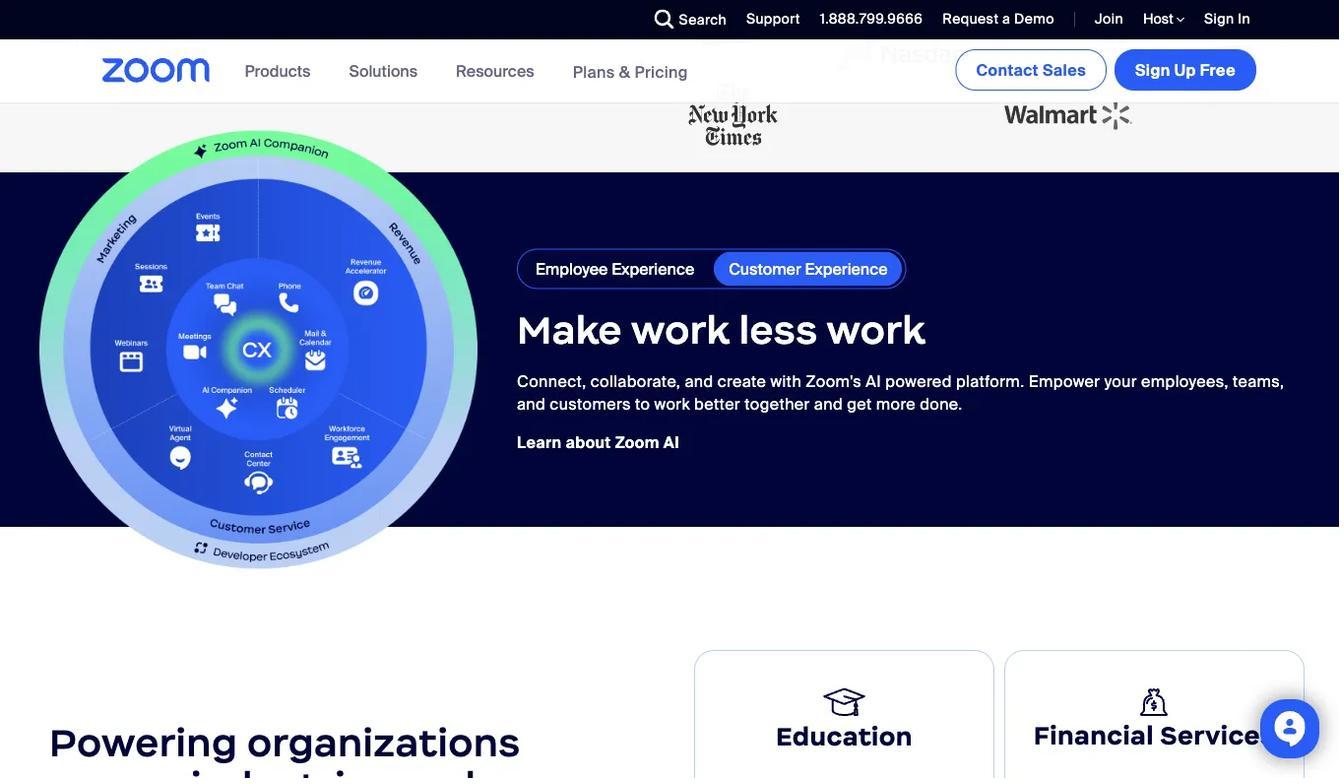 Task type: describe. For each thing, give the bounding box(es) containing it.
sign for sign up free
[[1136, 60, 1171, 80]]

in
[[1239, 10, 1251, 28]]

pricing
[[635, 61, 689, 82]]

powering organizations across industries an
[[49, 719, 521, 778]]

work inside connect, collaborate, and create with zoom's ai powered platform. empower your employees, teams, and customers to work better together and get more done.
[[655, 394, 690, 414]]

work up collaborate,
[[631, 306, 730, 354]]

powering
[[49, 719, 238, 768]]

platform.
[[957, 372, 1025, 392]]

up
[[1175, 60, 1197, 80]]

your
[[1105, 372, 1138, 392]]

employees,
[[1142, 372, 1229, 392]]

sales
[[1043, 60, 1087, 80]]

work up zoom's
[[827, 306, 926, 354]]

get
[[847, 394, 872, 414]]

stories
[[123, 29, 177, 50]]

rakuten logo image
[[670, 0, 798, 72]]

contact sales link
[[956, 49, 1107, 91]]

about
[[566, 432, 611, 453]]

collaborate,
[[591, 372, 681, 392]]

connect,
[[517, 372, 587, 392]]

contact sales
[[977, 60, 1087, 80]]

empower
[[1029, 372, 1101, 392]]

join link up meetings navigation
[[1095, 10, 1124, 28]]

0 horizontal spatial and
[[517, 394, 546, 414]]

host button
[[1144, 10, 1185, 29]]

zoom
[[615, 432, 660, 453]]

customers
[[550, 394, 631, 414]]

search button
[[640, 0, 732, 39]]

education
[[776, 720, 913, 752]]

better
[[695, 394, 741, 414]]

plans
[[573, 61, 615, 82]]

teams,
[[1233, 372, 1285, 392]]

plans & pricing
[[573, 61, 689, 82]]

less
[[740, 306, 818, 354]]

&
[[619, 61, 631, 82]]

together
[[745, 394, 810, 414]]

done.
[[920, 394, 963, 414]]

products button
[[245, 39, 320, 102]]

resources button
[[456, 39, 543, 102]]

support
[[747, 10, 801, 28]]

zoom logo image
[[102, 58, 210, 83]]

services
[[1161, 719, 1276, 751]]

moffitt cancer center logo image
[[1005, 0, 1133, 72]]

solutions
[[349, 61, 418, 81]]

search
[[679, 10, 727, 29]]

capital one logo image
[[1172, 0, 1300, 32]]

customer experience
[[729, 259, 888, 279]]

learn about zoom ai link
[[517, 432, 680, 453]]

learn about zoom ai
[[517, 432, 680, 453]]

free
[[1201, 60, 1236, 80]]

solutions button
[[349, 39, 427, 102]]

customer
[[729, 259, 802, 279]]

financial services
[[1034, 719, 1276, 751]]

resources
[[456, 61, 535, 81]]

sign up free
[[1136, 60, 1236, 80]]



Task type: vqa. For each thing, say whether or not it's contained in the screenshot.
second right icon from the bottom
no



Task type: locate. For each thing, give the bounding box(es) containing it.
organizations
[[247, 719, 521, 768]]

ai inside connect, collaborate, and create with zoom's ai powered platform. empower your employees, teams, and customers to work better together and get more done.
[[866, 372, 882, 392]]

join
[[1095, 10, 1124, 28]]

request a demo
[[943, 10, 1055, 28]]

nasdaq logo image
[[837, 11, 965, 96]]

product information navigation
[[230, 39, 703, 104]]

powered
[[886, 372, 952, 392]]

make
[[517, 306, 623, 354]]

ai up get
[[866, 372, 882, 392]]

banner
[[79, 39, 1261, 104]]

demo
[[1015, 10, 1055, 28]]

sign left up
[[1136, 60, 1171, 80]]

2 experience from the left
[[805, 259, 888, 279]]

contact
[[977, 60, 1039, 80]]

join link left 'host'
[[1081, 0, 1129, 39]]

join link
[[1081, 0, 1129, 39], [1095, 10, 1124, 28]]

and down 'connect,'
[[517, 394, 546, 414]]

sign inside button
[[1136, 60, 1171, 80]]

0 vertical spatial ai
[[866, 372, 882, 392]]

plans & pricing link
[[573, 61, 689, 82], [573, 61, 689, 82]]

1 experience from the left
[[612, 259, 695, 279]]

a
[[1003, 10, 1011, 28]]

1.888.799.9666
[[820, 10, 923, 28]]

the new york times logo image
[[670, 72, 798, 157]]

with
[[771, 372, 802, 392]]

learn
[[517, 432, 562, 453]]

financial
[[1034, 719, 1154, 751]]

to
[[635, 394, 651, 414]]

1 horizontal spatial ai
[[866, 372, 882, 392]]

1 horizontal spatial sign
[[1205, 10, 1235, 28]]

employee
[[536, 259, 608, 279]]

host
[[1144, 10, 1177, 28]]

sign for sign in
[[1205, 10, 1235, 28]]

sign left in
[[1205, 10, 1235, 28]]

their
[[83, 29, 119, 50]]

work right to
[[655, 394, 690, 414]]

experience right employee
[[612, 259, 695, 279]]

employee experience
[[536, 259, 695, 279]]

2 horizontal spatial and
[[815, 394, 843, 414]]

texas a&m logo image
[[1172, 32, 1300, 118]]

products
[[245, 61, 311, 81]]

sign in
[[1205, 10, 1251, 28]]

0 horizontal spatial experience
[[612, 259, 695, 279]]

request
[[943, 10, 999, 28]]

read their stories
[[39, 29, 177, 50]]

ai right zoom
[[664, 432, 680, 453]]

1 horizontal spatial experience
[[805, 259, 888, 279]]

work
[[631, 306, 730, 354], [827, 306, 926, 354], [655, 394, 690, 414]]

request a demo link
[[928, 0, 1060, 39], [943, 10, 1055, 28]]

read
[[39, 29, 79, 50]]

ai
[[866, 372, 882, 392], [664, 432, 680, 453]]

1 horizontal spatial and
[[685, 372, 714, 392]]

more
[[877, 394, 916, 414]]

make work less work
[[517, 306, 926, 354]]

read their stories link
[[39, 29, 177, 50]]

0 vertical spatial sign
[[1205, 10, 1235, 28]]

zoom's
[[806, 372, 862, 392]]

powering organizations across industries and geographies tab list
[[690, 645, 1310, 778]]

and down zoom's
[[815, 394, 843, 414]]

1 vertical spatial sign
[[1136, 60, 1171, 80]]

create
[[718, 372, 767, 392]]

experience
[[612, 259, 695, 279], [805, 259, 888, 279]]

and up better
[[685, 372, 714, 392]]

support link
[[732, 0, 806, 39], [747, 10, 801, 28]]

sign up free button
[[1115, 49, 1257, 91]]

1.888.799.9666 button
[[806, 0, 928, 39], [820, 10, 923, 28]]

1 vertical spatial ai
[[664, 432, 680, 453]]

walmart logo image
[[1005, 72, 1133, 158]]

across
[[49, 762, 182, 778]]

0 horizontal spatial sign
[[1136, 60, 1171, 80]]

0 horizontal spatial ai
[[664, 432, 680, 453]]

industries
[[191, 762, 392, 778]]

mlb logo image
[[837, 0, 965, 11]]

experience for customer experience
[[805, 259, 888, 279]]

experience for employee experience
[[612, 259, 695, 279]]

sign in link
[[1190, 0, 1261, 39], [1205, 10, 1251, 28]]

meetings navigation
[[952, 39, 1261, 95]]

and
[[685, 372, 714, 392], [517, 394, 546, 414], [815, 394, 843, 414]]

sign
[[1205, 10, 1235, 28], [1136, 60, 1171, 80]]

connect, collaborate, and create with zoom's ai powered platform. empower your employees, teams, and customers to work better together and get more done.
[[517, 372, 1285, 414]]

banner containing contact sales
[[79, 39, 1261, 104]]

experience right customer on the right
[[805, 259, 888, 279]]



